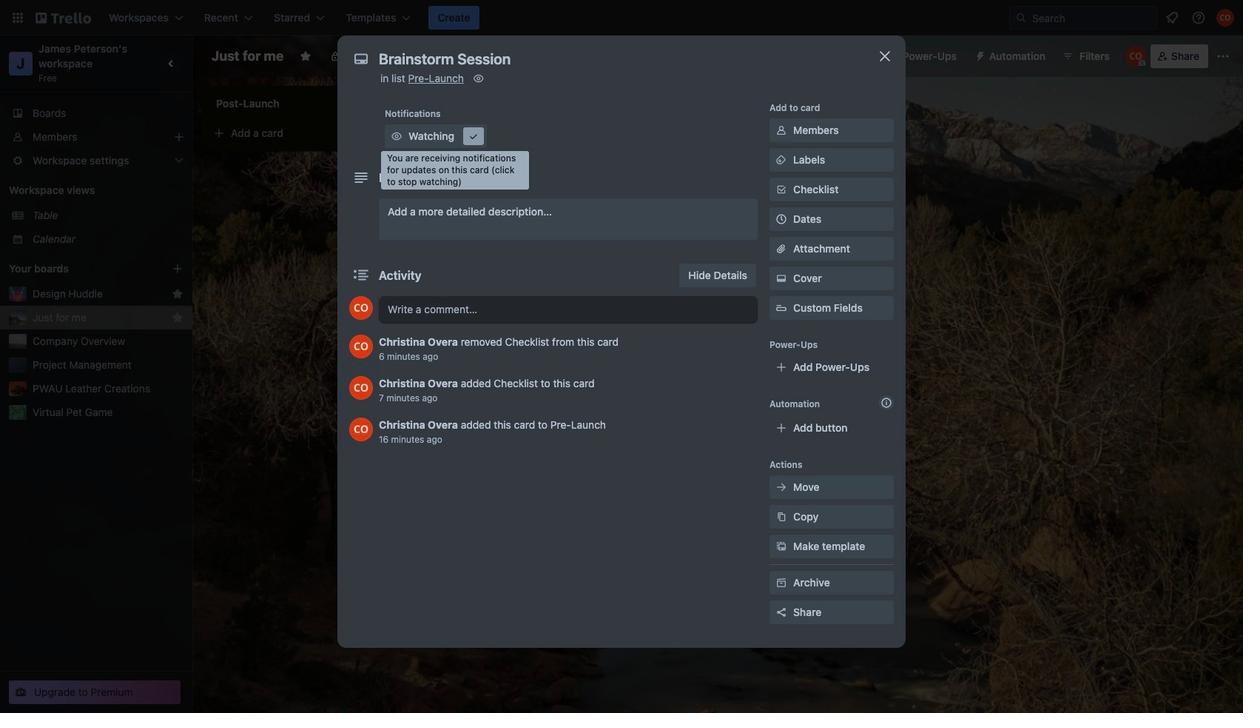 Task type: describe. For each thing, give the bounding box(es) containing it.
2 starred icon image from the top
[[172, 312, 184, 324]]

primary element
[[0, 0, 1244, 36]]

create from template… image
[[379, 127, 391, 139]]

close dialog image
[[877, 47, 894, 65]]

1 sm image from the top
[[775, 123, 789, 138]]

star or unstar board image
[[300, 50, 312, 62]]

0 notifications image
[[1164, 9, 1182, 27]]

Board name text field
[[204, 44, 291, 68]]

open information menu image
[[1192, 10, 1207, 25]]

add board image
[[172, 263, 184, 275]]

1 starred icon image from the top
[[172, 288, 184, 300]]

Search field
[[1028, 7, 1157, 28]]

3 sm image from the top
[[775, 480, 789, 495]]

Write a comment text field
[[379, 296, 758, 323]]



Task type: vqa. For each thing, say whether or not it's contained in the screenshot.
Add a card associated with "Add a card" link under "Doing" text box
no



Task type: locate. For each thing, give the bounding box(es) containing it.
None text field
[[372, 46, 860, 73]]

sm image
[[969, 44, 990, 65], [472, 71, 486, 86], [389, 129, 404, 144], [466, 129, 481, 144], [775, 271, 789, 286], [775, 509, 789, 524], [775, 539, 789, 554]]

2 sm image from the top
[[775, 153, 789, 167]]

sm image
[[775, 123, 789, 138], [775, 153, 789, 167], [775, 480, 789, 495], [775, 575, 789, 590]]

christina overa (christinaovera) image
[[1217, 9, 1235, 27], [1126, 46, 1147, 67], [350, 296, 373, 320], [350, 335, 373, 358], [350, 376, 373, 400], [350, 418, 373, 441]]

your boards with 6 items element
[[9, 260, 150, 278]]

1 vertical spatial starred icon image
[[172, 312, 184, 324]]

starred icon image
[[172, 288, 184, 300], [172, 312, 184, 324]]

4 sm image from the top
[[775, 575, 789, 590]]

customize views image
[[464, 49, 479, 64]]

0 vertical spatial starred icon image
[[172, 288, 184, 300]]

show menu image
[[1217, 49, 1231, 64]]

search image
[[1016, 12, 1028, 24]]



